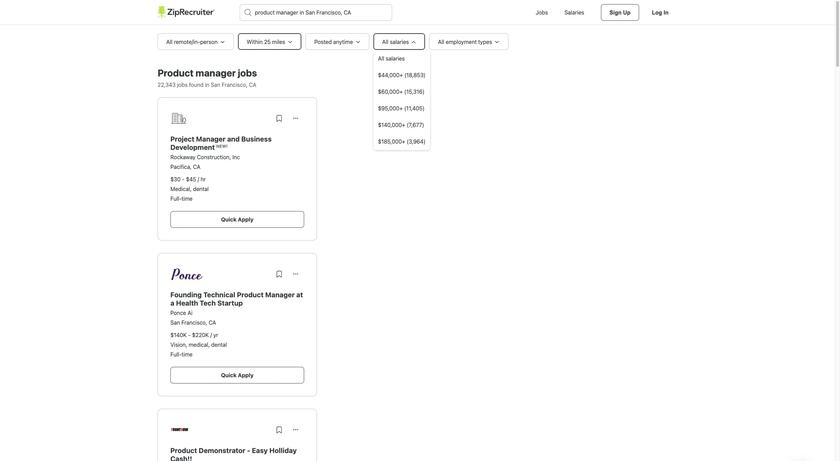 Task type: describe. For each thing, give the bounding box(es) containing it.
product manager jobs 22,343 jobs found in san francisco,  ca
[[158, 67, 257, 88]]

in
[[205, 82, 209, 88]]

rockaway construction, inc pacifica, ca
[[170, 154, 240, 170]]

san francisco, ca link
[[170, 320, 216, 326]]

person
[[200, 39, 218, 45]]

startup
[[218, 299, 243, 307]]

$95,000+ (11,405) button
[[374, 100, 430, 117]]

$185,000+
[[378, 139, 405, 145]]

quick for project manager and business development
[[221, 217, 237, 223]]

(11,405)
[[404, 105, 425, 112]]

(7,677)
[[407, 122, 424, 128]]

vision,
[[170, 342, 187, 348]]

- inside product demonstrator - easy holliday cash!!
[[247, 447, 250, 455]]

within
[[247, 39, 263, 45]]

found
[[189, 82, 204, 88]]

francisco, inside product manager jobs 22,343 jobs found in san francisco,  ca
[[222, 82, 248, 88]]

we found 22,343+ open positions dialog
[[0, 0, 835, 462]]

quick apply for founding technical product manager at a health tech startup
[[221, 373, 254, 379]]

product for demonstrator
[[170, 447, 197, 455]]

employment
[[446, 39, 477, 45]]

and
[[227, 135, 240, 143]]

posted anytime button
[[306, 33, 369, 50]]

time inside $140k - $220k / yr vision, medical, dental full-time
[[182, 352, 193, 358]]

manager
[[196, 67, 236, 79]]

sign
[[610, 10, 622, 16]]

$95,000+
[[378, 105, 403, 112]]

hr
[[201, 176, 206, 183]]

sign up
[[610, 10, 631, 16]]

posted
[[314, 39, 332, 45]]

all for all employment types popup button
[[438, 39, 444, 45]]

product demonstrator - easy holliday cash!! image
[[170, 422, 189, 439]]

$140,000+
[[378, 122, 405, 128]]

sign up link
[[601, 4, 639, 21]]

$140k
[[170, 332, 187, 339]]

jobs link
[[528, 0, 556, 25]]

project
[[170, 135, 195, 143]]

pacifica,
[[170, 164, 192, 170]]

ponce
[[170, 310, 186, 316]]

- for founding technical product manager at a health tech startup
[[188, 332, 191, 339]]

anytime
[[333, 39, 353, 45]]

ponce ai link
[[170, 310, 193, 316]]

all remote/in-person button
[[158, 33, 234, 50]]

founding technical product manager at a health tech startup link
[[170, 291, 303, 307]]

posted anytime
[[314, 39, 353, 45]]

$185,000+ (3,964) button
[[374, 133, 430, 150]]

all salaries button
[[374, 33, 425, 50]]

main element
[[158, 0, 677, 25]]

$95,000+ (11,405)
[[378, 105, 425, 112]]

all salaries for all salaries button
[[378, 55, 405, 62]]

product demonstrator - easy holliday cash!!
[[170, 447, 297, 462]]

all remote/in-person
[[166, 39, 218, 45]]

$44,000+ (18,853)
[[378, 72, 426, 78]]

technical
[[203, 291, 235, 299]]

25
[[264, 39, 271, 45]]

types
[[478, 39, 492, 45]]

salaries for all salaries button
[[386, 55, 405, 62]]

all salaries for all salaries dropdown button
[[382, 39, 409, 45]]

quick for founding technical product manager at a health tech startup
[[221, 373, 237, 379]]

medical,
[[189, 342, 210, 348]]

construction,
[[197, 154, 231, 160]]

dental inside $140k - $220k / yr vision, medical, dental full-time
[[211, 342, 227, 348]]

all employment types
[[438, 39, 492, 45]]

all salaries button
[[374, 50, 430, 67]]

(18,853)
[[405, 72, 426, 78]]

demonstrator
[[199, 447, 246, 455]]

Search job title or keyword search field
[[240, 5, 392, 20]]

remote/in-
[[174, 39, 200, 45]]

$44,000+
[[378, 72, 403, 78]]

$140,000+ (7,677)
[[378, 122, 424, 128]]

new!
[[216, 144, 228, 149]]

salaries link
[[556, 0, 593, 25]]

/ for project manager and business development
[[198, 176, 199, 183]]

apply for founding technical product manager at a health tech startup
[[238, 373, 254, 379]]



Task type: locate. For each thing, give the bounding box(es) containing it.
0 horizontal spatial dental
[[193, 186, 209, 192]]

0 horizontal spatial -
[[182, 176, 185, 183]]

product up startup at bottom
[[237, 291, 264, 299]]

all salaries
[[382, 39, 409, 45], [378, 55, 405, 62]]

all inside button
[[378, 55, 384, 62]]

ca inside founding technical product manager at a health tech startup ponce ai san francisco, ca
[[209, 320, 216, 326]]

miles
[[272, 39, 285, 45]]

1 horizontal spatial -
[[188, 332, 191, 339]]

salaries
[[390, 39, 409, 45], [386, 55, 405, 62]]

2 apply from the top
[[238, 373, 254, 379]]

business
[[241, 135, 272, 143]]

product for manager
[[158, 67, 194, 79]]

manager left at
[[265, 291, 295, 299]]

full- inside $140k - $220k / yr vision, medical, dental full-time
[[170, 352, 182, 358]]

0 vertical spatial salaries
[[390, 39, 409, 45]]

in
[[664, 10, 669, 16]]

jobs
[[536, 9, 548, 16]]

1 quick apply from the top
[[221, 217, 254, 223]]

0 vertical spatial manager
[[196, 135, 226, 143]]

rockaway construction, inc link
[[170, 154, 240, 160]]

yr
[[213, 332, 218, 339]]

save job for later image for easy
[[275, 426, 283, 435]]

full- down medical,
[[170, 196, 182, 202]]

- right $140k
[[188, 332, 191, 339]]

2 quick from the top
[[221, 373, 237, 379]]

$30 - $45 / hr medical, dental full-time
[[170, 176, 209, 202]]

1 vertical spatial product
[[237, 291, 264, 299]]

1 horizontal spatial francisco,
[[222, 82, 248, 88]]

0 vertical spatial all salaries
[[382, 39, 409, 45]]

$30
[[170, 176, 181, 183]]

san
[[211, 82, 220, 88], [170, 320, 180, 326]]

all up the $44,000+
[[378, 55, 384, 62]]

manager inside founding technical product manager at a health tech startup ponce ai san francisco, ca
[[265, 291, 295, 299]]

health
[[176, 299, 198, 307]]

all salaries inside dropdown button
[[382, 39, 409, 45]]

product up 22,343
[[158, 67, 194, 79]]

/ left yr
[[210, 332, 212, 339]]

time down medical,
[[182, 196, 193, 202]]

easy
[[252, 447, 268, 455]]

2 horizontal spatial ca
[[249, 82, 256, 88]]

2 quick apply button from the top
[[170, 367, 304, 384]]

francisco, down manager
[[222, 82, 248, 88]]

holliday
[[269, 447, 297, 455]]

1 vertical spatial ca
[[193, 164, 200, 170]]

quick
[[221, 217, 237, 223], [221, 373, 237, 379]]

ziprecruiter image
[[158, 6, 215, 19]]

all salaries up the $44,000+
[[378, 55, 405, 62]]

1 vertical spatial quick
[[221, 373, 237, 379]]

quick apply for project manager and business development
[[221, 217, 254, 223]]

0 vertical spatial apply
[[238, 217, 254, 223]]

$60,000+
[[378, 89, 403, 95]]

0 vertical spatial dental
[[193, 186, 209, 192]]

product inside founding technical product manager at a health tech startup ponce ai san francisco, ca
[[237, 291, 264, 299]]

$185,000+ (3,964)
[[378, 139, 426, 145]]

francisco, inside founding technical product manager at a health tech startup ponce ai san francisco, ca
[[181, 320, 207, 326]]

within 25 miles button
[[238, 33, 302, 50]]

/
[[198, 176, 199, 183], [210, 332, 212, 339]]

/ for founding technical product manager at a health tech startup
[[210, 332, 212, 339]]

development
[[170, 143, 215, 151]]

all inside popup button
[[438, 39, 444, 45]]

francisco,
[[222, 82, 248, 88], [181, 320, 207, 326]]

1 quick apply button from the top
[[170, 211, 304, 228]]

san inside founding technical product manager at a health tech startup ponce ai san francisco, ca
[[170, 320, 180, 326]]

founding technical product manager at a health tech startup ponce ai san francisco, ca
[[170, 291, 303, 326]]

1 horizontal spatial san
[[211, 82, 220, 88]]

- inside $30 - $45 / hr medical, dental full-time
[[182, 176, 185, 183]]

1 apply from the top
[[238, 217, 254, 223]]

jobs right manager
[[238, 67, 257, 79]]

0 horizontal spatial manager
[[196, 135, 226, 143]]

(15,316)
[[404, 89, 425, 95]]

save job for later image
[[275, 114, 283, 123], [275, 426, 283, 435]]

dental
[[193, 186, 209, 192], [211, 342, 227, 348]]

0 vertical spatial time
[[182, 196, 193, 202]]

quick apply
[[221, 217, 254, 223], [221, 373, 254, 379]]

2 quick apply from the top
[[221, 373, 254, 379]]

all inside "dropdown button"
[[166, 39, 173, 45]]

all up all salaries button
[[382, 39, 388, 45]]

rockaway
[[170, 154, 196, 160]]

salaries for all salaries dropdown button
[[390, 39, 409, 45]]

1 vertical spatial quick apply
[[221, 373, 254, 379]]

a
[[170, 299, 174, 307]]

1 save job for later image from the top
[[275, 114, 283, 123]]

$60,000+ (15,316) button
[[374, 84, 430, 100]]

all salaries inside button
[[378, 55, 405, 62]]

san down ponce
[[170, 320, 180, 326]]

manager inside project manager and business development
[[196, 135, 226, 143]]

dental down hr
[[193, 186, 209, 192]]

dental down yr
[[211, 342, 227, 348]]

apply for project manager and business development
[[238, 217, 254, 223]]

medical,
[[170, 186, 192, 192]]

salaries
[[565, 9, 584, 16]]

/ inside $140k - $220k / yr vision, medical, dental full-time
[[210, 332, 212, 339]]

2 vertical spatial product
[[170, 447, 197, 455]]

2 full- from the top
[[170, 352, 182, 358]]

ca inside rockaway construction, inc pacifica, ca
[[193, 164, 200, 170]]

quick apply button for founding technical product manager at a health tech startup
[[170, 367, 304, 384]]

log in link
[[643, 4, 677, 21]]

1 vertical spatial salaries
[[386, 55, 405, 62]]

0 vertical spatial quick
[[221, 217, 237, 223]]

0 vertical spatial -
[[182, 176, 185, 183]]

- inside $140k - $220k / yr vision, medical, dental full-time
[[188, 332, 191, 339]]

None button
[[288, 110, 304, 127], [288, 266, 304, 283], [288, 422, 304, 439], [288, 110, 304, 127], [288, 266, 304, 283], [288, 422, 304, 439]]

salaries inside dropdown button
[[390, 39, 409, 45]]

1 vertical spatial san
[[170, 320, 180, 326]]

all inside dropdown button
[[382, 39, 388, 45]]

2 save job for later image from the top
[[275, 426, 283, 435]]

0 vertical spatial ca
[[249, 82, 256, 88]]

1 vertical spatial /
[[210, 332, 212, 339]]

0 vertical spatial francisco,
[[222, 82, 248, 88]]

san right in at the left top of page
[[211, 82, 220, 88]]

0 vertical spatial full-
[[170, 196, 182, 202]]

1 vertical spatial quick apply button
[[170, 367, 304, 384]]

1 vertical spatial francisco,
[[181, 320, 207, 326]]

1 time from the top
[[182, 196, 193, 202]]

ca inside product manager jobs 22,343 jobs found in san francisco,  ca
[[249, 82, 256, 88]]

1 horizontal spatial /
[[210, 332, 212, 339]]

0 horizontal spatial /
[[198, 176, 199, 183]]

1 horizontal spatial manager
[[265, 291, 295, 299]]

time inside $30 - $45 / hr medical, dental full-time
[[182, 196, 193, 202]]

0 vertical spatial /
[[198, 176, 199, 183]]

at
[[296, 291, 303, 299]]

0 vertical spatial save job for later image
[[275, 114, 283, 123]]

manager up "new!"
[[196, 135, 226, 143]]

dental inside $30 - $45 / hr medical, dental full-time
[[193, 186, 209, 192]]

full- inside $30 - $45 / hr medical, dental full-time
[[170, 196, 182, 202]]

founding
[[170, 291, 202, 299]]

/ inside $30 - $45 / hr medical, dental full-time
[[198, 176, 199, 183]]

tech
[[200, 299, 216, 307]]

time
[[182, 196, 193, 202], [182, 352, 193, 358]]

1 horizontal spatial dental
[[211, 342, 227, 348]]

log in
[[652, 10, 669, 16]]

1 full- from the top
[[170, 196, 182, 202]]

2 vertical spatial -
[[247, 447, 250, 455]]

all left remote/in-
[[166, 39, 173, 45]]

0 vertical spatial product
[[158, 67, 194, 79]]

full-
[[170, 196, 182, 202], [170, 352, 182, 358]]

apply
[[238, 217, 254, 223], [238, 373, 254, 379]]

(3,964)
[[407, 139, 426, 145]]

all salaries up all salaries button
[[382, 39, 409, 45]]

all for all remote/in-person "dropdown button"
[[166, 39, 173, 45]]

inc
[[232, 154, 240, 160]]

1 vertical spatial manager
[[265, 291, 295, 299]]

project manager and business development
[[170, 135, 272, 151]]

jobs left found
[[177, 82, 188, 88]]

quick apply button
[[170, 211, 304, 228], [170, 367, 304, 384]]

up
[[623, 10, 631, 16]]

manager
[[196, 135, 226, 143], [265, 291, 295, 299]]

1 vertical spatial apply
[[238, 373, 254, 379]]

2 time from the top
[[182, 352, 193, 358]]

all left employment
[[438, 39, 444, 45]]

$60,000+ (15,316)
[[378, 89, 425, 95]]

$45
[[186, 176, 196, 183]]

pacifica, ca link
[[170, 164, 200, 170]]

1 vertical spatial time
[[182, 352, 193, 358]]

1 horizontal spatial ca
[[209, 320, 216, 326]]

ai
[[188, 310, 193, 316]]

0 horizontal spatial francisco,
[[181, 320, 207, 326]]

cash!!
[[170, 455, 192, 462]]

founding technical product manager at a health tech startup image
[[170, 268, 204, 281]]

- left easy
[[247, 447, 250, 455]]

0 vertical spatial jobs
[[238, 67, 257, 79]]

log
[[652, 10, 662, 16]]

within 25 miles
[[247, 39, 285, 45]]

$44,000+ (18,853) button
[[374, 67, 430, 84]]

francisco, down ai
[[181, 320, 207, 326]]

quick apply button for project manager and business development
[[170, 211, 304, 228]]

salaries inside button
[[386, 55, 405, 62]]

0 vertical spatial quick apply
[[221, 217, 254, 223]]

2 vertical spatial ca
[[209, 320, 216, 326]]

san inside product manager jobs 22,343 jobs found in san francisco,  ca
[[211, 82, 220, 88]]

product inside product manager jobs 22,343 jobs found in san francisco,  ca
[[158, 67, 194, 79]]

$140k - $220k / yr vision, medical, dental full-time
[[170, 332, 227, 358]]

1 vertical spatial -
[[188, 332, 191, 339]]

time down vision,
[[182, 352, 193, 358]]

product demonstrator - easy holliday cash!! link
[[170, 447, 297, 462]]

22,343
[[158, 82, 176, 88]]

salaries up the $44,000+
[[386, 55, 405, 62]]

- right $30
[[182, 176, 185, 183]]

full- down vision,
[[170, 352, 182, 358]]

1 vertical spatial jobs
[[177, 82, 188, 88]]

product up cash!!
[[170, 447, 197, 455]]

2 horizontal spatial -
[[247, 447, 250, 455]]

$140,000+ (7,677) button
[[374, 117, 430, 133]]

salaries up all salaries button
[[390, 39, 409, 45]]

all for all salaries button
[[378, 55, 384, 62]]

1 horizontal spatial jobs
[[238, 67, 257, 79]]

save job for later image
[[275, 270, 283, 279]]

0 vertical spatial san
[[211, 82, 220, 88]]

0 horizontal spatial san
[[170, 320, 180, 326]]

1 vertical spatial full-
[[170, 352, 182, 358]]

1 vertical spatial save job for later image
[[275, 426, 283, 435]]

1 vertical spatial dental
[[211, 342, 227, 348]]

product inside product demonstrator - easy holliday cash!!
[[170, 447, 197, 455]]

1 vertical spatial all salaries
[[378, 55, 405, 62]]

all employment types button
[[429, 33, 509, 50]]

0 horizontal spatial ca
[[193, 164, 200, 170]]

all for all salaries dropdown button
[[382, 39, 388, 45]]

0 horizontal spatial jobs
[[177, 82, 188, 88]]

save job for later image for business
[[275, 114, 283, 123]]

1 quick from the top
[[221, 217, 237, 223]]

ca
[[249, 82, 256, 88], [193, 164, 200, 170], [209, 320, 216, 326]]

$220k
[[192, 332, 209, 339]]

/ left hr
[[198, 176, 199, 183]]

0 vertical spatial quick apply button
[[170, 211, 304, 228]]

product
[[158, 67, 194, 79], [237, 291, 264, 299], [170, 447, 197, 455]]

- for project manager and business development
[[182, 176, 185, 183]]



Task type: vqa. For each thing, say whether or not it's contained in the screenshot.
Job Description Template Link
no



